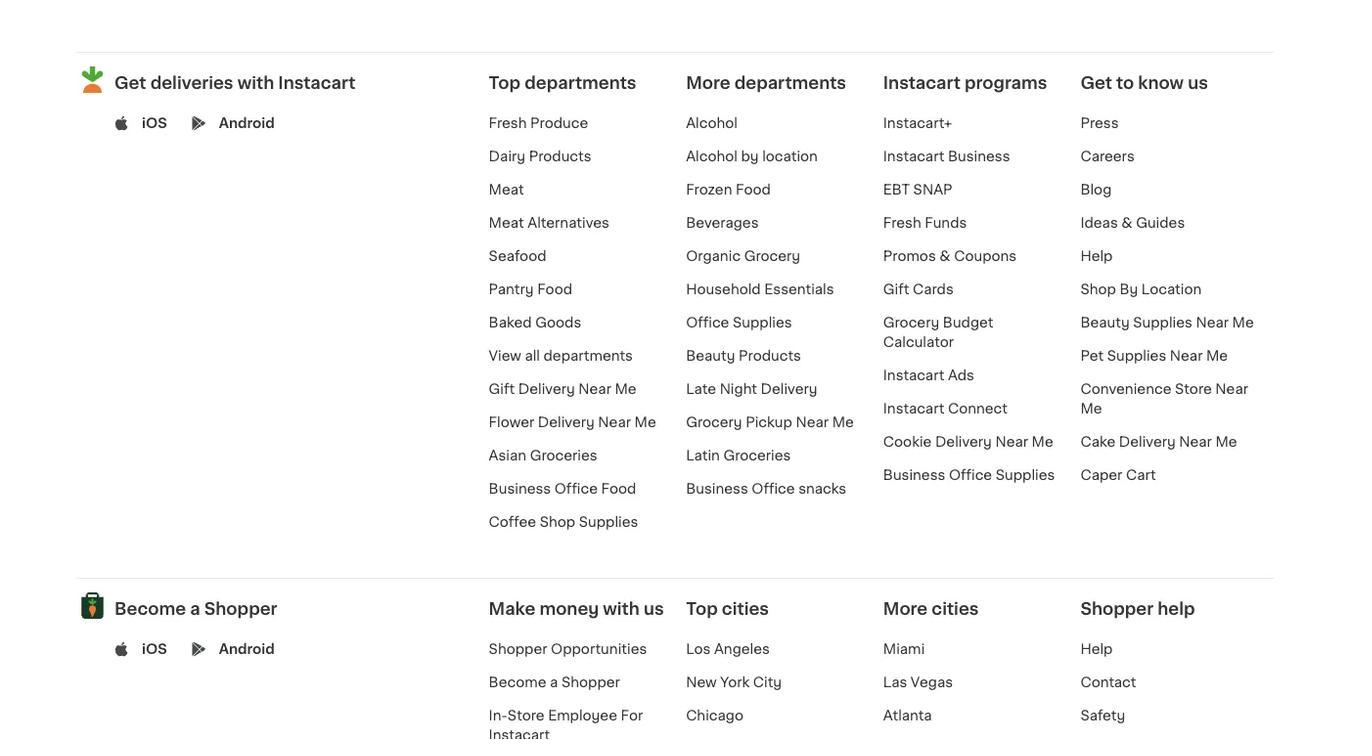Task type: vqa. For each thing, say whether or not it's contained in the screenshot.
The Near corresponding to Gift Delivery Near Me
yes



Task type: describe. For each thing, give the bounding box(es) containing it.
for
[[621, 710, 643, 724]]

asian
[[489, 450, 526, 463]]

beauty for beauty products
[[686, 350, 735, 363]]

with for deliveries
[[237, 75, 274, 92]]

flower delivery near me link
[[489, 416, 656, 430]]

business up the snap
[[948, 150, 1010, 164]]

grocery pickup near me link
[[686, 416, 854, 430]]

near for beauty supplies near me
[[1196, 317, 1229, 330]]

snap
[[913, 183, 953, 197]]

vegas
[[911, 677, 953, 690]]

beauty products
[[686, 350, 801, 363]]

gift delivery near me
[[489, 383, 637, 397]]

alcohol link
[[686, 117, 738, 131]]

calculator
[[883, 336, 954, 350]]

supplies for pet
[[1107, 350, 1167, 363]]

near for pet supplies near me
[[1170, 350, 1203, 363]]

latin groceries
[[686, 450, 791, 463]]

programs
[[965, 75, 1047, 92]]

business for business office supplies
[[883, 469, 946, 483]]

instacart+ link
[[883, 117, 952, 131]]

organic
[[686, 250, 741, 264]]

press link
[[1081, 117, 1119, 131]]

delivery down view all departments
[[518, 383, 575, 397]]

dairy
[[489, 150, 526, 164]]

instacart inside in-store employee for instacart
[[489, 729, 550, 741]]

shop by location
[[1081, 283, 1202, 297]]

2 help from the top
[[1081, 643, 1113, 657]]

1 vertical spatial become
[[489, 677, 546, 690]]

android link for with
[[219, 114, 275, 134]]

office supplies link
[[686, 317, 792, 330]]

food for frozen food
[[736, 183, 771, 197]]

me for beauty supplies near me
[[1232, 317, 1254, 330]]

shopper opportunities link
[[489, 643, 647, 657]]

more for more departments
[[686, 75, 730, 92]]

cart
[[1126, 469, 1156, 483]]

alcohol for alcohol by location
[[686, 150, 738, 164]]

budget
[[943, 317, 993, 330]]

coupons
[[954, 250, 1017, 264]]

get for get deliveries with instacart
[[114, 75, 146, 92]]

caper
[[1081, 469, 1123, 483]]

view all departments link
[[489, 350, 633, 363]]

cake delivery near me
[[1081, 436, 1237, 450]]

business office snacks
[[686, 483, 847, 497]]

pet supplies near me
[[1081, 350, 1228, 363]]

ios app store logo image for become a shopper
[[114, 643, 129, 658]]

caper cart link
[[1081, 469, 1156, 483]]

supplies down business office food "link" at the left of the page
[[579, 516, 638, 530]]

chicago link
[[686, 710, 744, 724]]

baked goods
[[489, 317, 581, 330]]

business office food
[[489, 483, 636, 497]]

late night delivery link
[[686, 383, 818, 397]]

android for shopper
[[219, 643, 275, 657]]

1 horizontal spatial shop
[[1081, 283, 1116, 297]]

near for flower delivery near me
[[598, 416, 631, 430]]

near for cake delivery near me
[[1179, 436, 1212, 450]]

careers link
[[1081, 150, 1135, 164]]

pet supplies near me link
[[1081, 350, 1228, 363]]

alcohol by location
[[686, 150, 818, 164]]

by
[[1120, 283, 1138, 297]]

ads
[[948, 369, 974, 383]]

las
[[883, 677, 907, 690]]

0 horizontal spatial become
[[114, 602, 186, 618]]

more for more cities
[[883, 602, 928, 618]]

& for ideas
[[1122, 217, 1133, 230]]

office for business office supplies
[[949, 469, 992, 483]]

groceries for top
[[530, 450, 597, 463]]

shopper help
[[1081, 602, 1195, 618]]

become a shopper link
[[489, 677, 620, 690]]

meat alternatives
[[489, 217, 609, 230]]

to
[[1116, 75, 1134, 92]]

caper cart
[[1081, 469, 1156, 483]]

me for flower delivery near me
[[635, 416, 656, 430]]

night
[[720, 383, 757, 397]]

location
[[1142, 283, 1202, 297]]

atlanta link
[[883, 710, 932, 724]]

meat for meat alternatives
[[489, 217, 524, 230]]

more departments
[[686, 75, 846, 92]]

with for money
[[603, 602, 640, 618]]

ebt snap link
[[883, 183, 953, 197]]

instacart for instacart business
[[883, 150, 945, 164]]

1 horizontal spatial a
[[550, 677, 558, 690]]

gift delivery near me link
[[489, 383, 637, 397]]

grocery for grocery pickup near me
[[686, 416, 742, 430]]

departments up gift delivery near me link
[[544, 350, 633, 363]]

know
[[1138, 75, 1184, 92]]

business for business office snacks
[[686, 483, 748, 497]]

late night delivery
[[686, 383, 818, 397]]

products for beauty products
[[739, 350, 801, 363]]

by
[[741, 150, 759, 164]]

near for gift delivery near me
[[579, 383, 611, 397]]

gift cards
[[883, 283, 954, 297]]

me for grocery pickup near me
[[832, 416, 854, 430]]

shop by location link
[[1081, 283, 1202, 297]]

pet
[[1081, 350, 1104, 363]]

products for dairy products
[[529, 150, 591, 164]]

meat link
[[489, 183, 524, 197]]

employee
[[548, 710, 617, 724]]

money
[[540, 602, 599, 618]]

new york city link
[[686, 677, 782, 690]]

flower
[[489, 416, 535, 430]]

grocery budget calculator
[[883, 317, 993, 350]]

0 vertical spatial a
[[190, 602, 200, 618]]

frozen food link
[[686, 183, 771, 197]]

top for top departments
[[489, 75, 521, 92]]

safety
[[1081, 710, 1125, 724]]

promos & coupons
[[883, 250, 1017, 264]]

fresh funds link
[[883, 217, 967, 230]]

gift cards link
[[883, 283, 954, 297]]

connect
[[948, 403, 1008, 416]]

supplies down cookie delivery near me
[[996, 469, 1055, 483]]

office down household
[[686, 317, 729, 330]]

coffee
[[489, 516, 536, 530]]

me for pet supplies near me
[[1206, 350, 1228, 363]]

groceries for more
[[723, 450, 791, 463]]

miami
[[883, 643, 925, 657]]

las vegas link
[[883, 677, 953, 690]]

los
[[686, 643, 711, 657]]

instacart connect link
[[883, 403, 1008, 416]]

near for grocery pickup near me
[[796, 416, 829, 430]]

in-store employee for instacart link
[[489, 710, 643, 741]]

1 help link from the top
[[1081, 250, 1113, 264]]

essentials
[[764, 283, 834, 297]]

food for pantry food
[[537, 283, 572, 297]]

beauty for beauty supplies near me
[[1081, 317, 1130, 330]]

city
[[753, 677, 782, 690]]

grocery budget calculator link
[[883, 317, 993, 350]]



Task type: locate. For each thing, give the bounding box(es) containing it.
1 vertical spatial help
[[1081, 643, 1113, 657]]

get for get to know us
[[1081, 75, 1112, 92]]

0 horizontal spatial more
[[686, 75, 730, 92]]

1 vertical spatial us
[[644, 602, 664, 618]]

1 horizontal spatial groceries
[[723, 450, 791, 463]]

office up coffee shop supplies
[[555, 483, 598, 497]]

1 vertical spatial store
[[508, 710, 545, 724]]

gift down view
[[489, 383, 515, 397]]

promos & coupons link
[[883, 250, 1017, 264]]

contact
[[1081, 677, 1136, 690]]

instacart+
[[883, 117, 952, 131]]

0 horizontal spatial become a shopper
[[114, 602, 277, 618]]

gift for gift cards
[[883, 283, 909, 297]]

grocery pickup near me
[[686, 416, 854, 430]]

more cities
[[883, 602, 979, 618]]

1 ios from the top
[[142, 117, 167, 131]]

products up late night delivery link
[[739, 350, 801, 363]]

1 vertical spatial android play store logo image
[[192, 643, 206, 658]]

office down latin groceries
[[752, 483, 795, 497]]

help up the contact 'link'
[[1081, 643, 1113, 657]]

ios for become
[[142, 643, 167, 657]]

1 vertical spatial instacart shopper app logo image
[[76, 590, 109, 623]]

0 horizontal spatial a
[[190, 602, 200, 618]]

ideas & guides link
[[1081, 217, 1185, 230]]

1 horizontal spatial get
[[1081, 75, 1112, 92]]

office down cookie delivery near me link
[[949, 469, 992, 483]]

convenience
[[1081, 383, 1172, 397]]

instacart for instacart connect
[[883, 403, 945, 416]]

1 vertical spatial meat
[[489, 217, 524, 230]]

with up opportunities
[[603, 602, 640, 618]]

beauty supplies near me
[[1081, 317, 1254, 330]]

near right 'pickup' at the bottom of the page
[[796, 416, 829, 430]]

opportunities
[[551, 643, 647, 657]]

instacart shopper app logo image
[[76, 64, 109, 96], [76, 590, 109, 623]]

angeles
[[714, 643, 770, 657]]

food down the alcohol by location
[[736, 183, 771, 197]]

cities up vegas at the bottom of page
[[932, 602, 979, 618]]

deliveries
[[150, 75, 233, 92]]

0 vertical spatial with
[[237, 75, 274, 92]]

2 ios link from the top
[[142, 640, 167, 660]]

beauty up late
[[686, 350, 735, 363]]

2 meat from the top
[[489, 217, 524, 230]]

1 vertical spatial help link
[[1081, 643, 1113, 657]]

0 vertical spatial products
[[529, 150, 591, 164]]

near down location on the right top of page
[[1196, 317, 1229, 330]]

meat down dairy
[[489, 183, 524, 197]]

1 vertical spatial more
[[883, 602, 928, 618]]

all
[[525, 350, 540, 363]]

android play store logo image for a
[[192, 643, 206, 658]]

departments up the location
[[735, 75, 846, 92]]

& for promos
[[940, 250, 951, 264]]

1 vertical spatial a
[[550, 677, 558, 690]]

household essentials
[[686, 283, 834, 297]]

me for cookie delivery near me
[[1032, 436, 1054, 450]]

1 android play store logo image from the top
[[192, 116, 206, 131]]

los angeles
[[686, 643, 770, 657]]

0 horizontal spatial cities
[[722, 602, 769, 618]]

2 vertical spatial food
[[601, 483, 636, 497]]

top
[[489, 75, 521, 92], [686, 602, 718, 618]]

press
[[1081, 117, 1119, 131]]

grocery inside grocery budget calculator
[[883, 317, 940, 330]]

0 vertical spatial help
[[1081, 250, 1113, 264]]

near down the pet supplies near me link at the right top of page
[[1216, 383, 1248, 397]]

store down become a shopper link
[[508, 710, 545, 724]]

ios app store logo image
[[114, 116, 129, 131], [114, 643, 129, 658]]

1 vertical spatial ios app store logo image
[[114, 643, 129, 658]]

contact link
[[1081, 677, 1136, 690]]

me for gift delivery near me
[[615, 383, 637, 397]]

fresh down ebt
[[883, 217, 921, 230]]

supplies up convenience
[[1107, 350, 1167, 363]]

delivery
[[518, 383, 575, 397], [761, 383, 818, 397], [538, 416, 595, 430], [935, 436, 992, 450], [1119, 436, 1176, 450]]

fresh produce
[[489, 117, 588, 131]]

fresh up dairy
[[489, 117, 527, 131]]

delivery for instacart
[[935, 436, 992, 450]]

produce
[[530, 117, 588, 131]]

2 ios app store logo image from the top
[[114, 643, 129, 658]]

departments for more departments
[[735, 75, 846, 92]]

0 horizontal spatial store
[[508, 710, 545, 724]]

get left to at the top of page
[[1081, 75, 1112, 92]]

1 vertical spatial android
[[219, 643, 275, 657]]

0 vertical spatial ios app store logo image
[[114, 116, 129, 131]]

with right deliveries
[[237, 75, 274, 92]]

2 help link from the top
[[1081, 643, 1113, 657]]

location
[[762, 150, 818, 164]]

android play store logo image for deliveries
[[192, 116, 206, 131]]

funds
[[925, 217, 967, 230]]

0 vertical spatial ios link
[[142, 114, 167, 134]]

ios link for get
[[142, 114, 167, 134]]

1 vertical spatial fresh
[[883, 217, 921, 230]]

2 cities from the left
[[932, 602, 979, 618]]

1 horizontal spatial with
[[603, 602, 640, 618]]

near up flower delivery near me link
[[579, 383, 611, 397]]

1 horizontal spatial fresh
[[883, 217, 921, 230]]

1 vertical spatial android link
[[219, 640, 275, 660]]

2 android from the top
[[219, 643, 275, 657]]

blog link
[[1081, 183, 1112, 197]]

1 vertical spatial beauty
[[686, 350, 735, 363]]

1 horizontal spatial store
[[1175, 383, 1212, 397]]

1 vertical spatial &
[[940, 250, 951, 264]]

0 vertical spatial android play store logo image
[[192, 116, 206, 131]]

1 horizontal spatial top
[[686, 602, 718, 618]]

office supplies
[[686, 317, 792, 330]]

beverages link
[[686, 217, 759, 230]]

organic grocery
[[686, 250, 800, 264]]

android link for shopper
[[219, 640, 275, 660]]

in-
[[489, 710, 508, 724]]

chicago
[[686, 710, 744, 724]]

business up coffee
[[489, 483, 551, 497]]

help link up the contact 'link'
[[1081, 643, 1113, 657]]

business down latin
[[686, 483, 748, 497]]

cake delivery near me link
[[1081, 436, 1237, 450]]

groceries up "business office food"
[[530, 450, 597, 463]]

fresh
[[489, 117, 527, 131], [883, 217, 921, 230]]

delivery for top
[[538, 416, 595, 430]]

supplies up the pet supplies near me
[[1133, 317, 1193, 330]]

atlanta
[[883, 710, 932, 724]]

near inside convenience store near me
[[1216, 383, 1248, 397]]

top up fresh produce
[[489, 75, 521, 92]]

0 vertical spatial top
[[489, 75, 521, 92]]

pantry food link
[[489, 283, 572, 297]]

2 instacart shopper app logo image from the top
[[76, 590, 109, 623]]

delivery up grocery pickup near me link
[[761, 383, 818, 397]]

2 ios from the top
[[142, 643, 167, 657]]

groceries
[[530, 450, 597, 463], [723, 450, 791, 463]]

2 get from the left
[[1081, 75, 1112, 92]]

help link down the ideas
[[1081, 250, 1113, 264]]

products down produce
[[529, 150, 591, 164]]

0 horizontal spatial products
[[529, 150, 591, 164]]

help
[[1081, 250, 1113, 264], [1081, 643, 1113, 657]]

0 vertical spatial more
[[686, 75, 730, 92]]

instacart for instacart ads
[[883, 369, 945, 383]]

top up los
[[686, 602, 718, 618]]

blog
[[1081, 183, 1112, 197]]

instacart shopper app logo image for get
[[76, 64, 109, 96]]

0 horizontal spatial grocery
[[686, 416, 742, 430]]

1 vertical spatial gift
[[489, 383, 515, 397]]

instacart business link
[[883, 150, 1010, 164]]

departments up produce
[[525, 75, 637, 92]]

more up alcohol link
[[686, 75, 730, 92]]

1 get from the left
[[114, 75, 146, 92]]

store inside in-store employee for instacart
[[508, 710, 545, 724]]

0 horizontal spatial beauty
[[686, 350, 735, 363]]

1 horizontal spatial become a shopper
[[489, 677, 620, 690]]

0 vertical spatial become a shopper
[[114, 602, 277, 618]]

office for business office snacks
[[752, 483, 795, 497]]

1 android link from the top
[[219, 114, 275, 134]]

0 vertical spatial shop
[[1081, 283, 1116, 297]]

instacart for instacart programs
[[883, 75, 961, 92]]

us for make money with us
[[644, 602, 664, 618]]

ios app store logo image for get deliveries with instacart
[[114, 116, 129, 131]]

delivery up cart
[[1119, 436, 1176, 450]]

gift down promos
[[883, 283, 909, 297]]

business down cookie
[[883, 469, 946, 483]]

store inside convenience store near me
[[1175, 383, 1212, 397]]

2 android play store logo image from the top
[[192, 643, 206, 658]]

1 groceries from the left
[[530, 450, 597, 463]]

1 vertical spatial grocery
[[883, 317, 940, 330]]

office
[[686, 317, 729, 330], [949, 469, 992, 483], [555, 483, 598, 497], [752, 483, 795, 497]]

more
[[686, 75, 730, 92], [883, 602, 928, 618]]

los angeles link
[[686, 643, 770, 657]]

delivery down gift delivery near me link
[[538, 416, 595, 430]]

0 vertical spatial food
[[736, 183, 771, 197]]

0 horizontal spatial us
[[644, 602, 664, 618]]

near down gift delivery near me
[[598, 416, 631, 430]]

1 horizontal spatial food
[[601, 483, 636, 497]]

business office supplies
[[883, 469, 1055, 483]]

dairy products link
[[489, 150, 591, 164]]

1 horizontal spatial cities
[[932, 602, 979, 618]]

ios for get
[[142, 117, 167, 131]]

shop down business office food "link" at the left of the page
[[540, 516, 575, 530]]

meat down meat link
[[489, 217, 524, 230]]

departments
[[525, 75, 637, 92], [735, 75, 846, 92], [544, 350, 633, 363]]

1 vertical spatial food
[[537, 283, 572, 297]]

1 cities from the left
[[722, 602, 769, 618]]

0 vertical spatial android
[[219, 117, 275, 131]]

me inside convenience store near me
[[1081, 403, 1102, 416]]

alcohol for alcohol link
[[686, 117, 738, 131]]

supplies down the household essentials link
[[733, 317, 792, 330]]

0 vertical spatial fresh
[[489, 117, 527, 131]]

1 horizontal spatial grocery
[[744, 250, 800, 264]]

instacart shopper app logo image for become
[[76, 590, 109, 623]]

0 vertical spatial instacart shopper app logo image
[[76, 64, 109, 96]]

supplies for office
[[733, 317, 792, 330]]

0 vertical spatial beauty
[[1081, 317, 1130, 330]]

safety link
[[1081, 710, 1125, 724]]

dairy products
[[489, 150, 591, 164]]

0 vertical spatial meat
[[489, 183, 524, 197]]

us right the know in the right of the page
[[1188, 75, 1208, 92]]

near for cookie delivery near me
[[995, 436, 1028, 450]]

0 horizontal spatial groceries
[[530, 450, 597, 463]]

food up goods
[[537, 283, 572, 297]]

near down convenience store near me
[[1179, 436, 1212, 450]]

view
[[489, 350, 521, 363]]

goods
[[535, 317, 581, 330]]

1 android from the top
[[219, 117, 275, 131]]

1 vertical spatial alcohol
[[686, 150, 738, 164]]

0 horizontal spatial get
[[114, 75, 146, 92]]

0 vertical spatial store
[[1175, 383, 1212, 397]]

grocery up latin
[[686, 416, 742, 430]]

1 horizontal spatial beauty
[[1081, 317, 1130, 330]]

me for convenience store near me
[[1081, 403, 1102, 416]]

grocery up 'calculator'
[[883, 317, 940, 330]]

fresh produce link
[[489, 117, 588, 131]]

0 horizontal spatial top
[[489, 75, 521, 92]]

instacart business
[[883, 150, 1010, 164]]

latin groceries link
[[686, 450, 791, 463]]

1 meat from the top
[[489, 183, 524, 197]]

0 horizontal spatial food
[[537, 283, 572, 297]]

ebt snap
[[883, 183, 953, 197]]

1 vertical spatial products
[[739, 350, 801, 363]]

groceries up business office snacks
[[723, 450, 791, 463]]

0 horizontal spatial gift
[[489, 383, 515, 397]]

delivery up "business office supplies" link
[[935, 436, 992, 450]]

2 horizontal spatial food
[[736, 183, 771, 197]]

1 instacart shopper app logo image from the top
[[76, 64, 109, 96]]

meat for meat link
[[489, 183, 524, 197]]

help down the ideas
[[1081, 250, 1113, 264]]

1 vertical spatial ios link
[[142, 640, 167, 660]]

2 android link from the top
[[219, 640, 275, 660]]

0 vertical spatial grocery
[[744, 250, 800, 264]]

1 horizontal spatial gift
[[883, 283, 909, 297]]

near down connect at right bottom
[[995, 436, 1028, 450]]

delivery for get
[[1119, 436, 1176, 450]]

android for with
[[219, 117, 275, 131]]

departments for top departments
[[525, 75, 637, 92]]

make money with us
[[489, 602, 664, 618]]

beauty products link
[[686, 350, 801, 363]]

us for get to know us
[[1188, 75, 1208, 92]]

1 vertical spatial with
[[603, 602, 640, 618]]

pantry
[[489, 283, 534, 297]]

near down beauty supplies near me link
[[1170, 350, 1203, 363]]

1 horizontal spatial &
[[1122, 217, 1133, 230]]

beauty supplies near me link
[[1081, 317, 1254, 330]]

in-store employee for instacart
[[489, 710, 643, 741]]

1 ios link from the top
[[142, 114, 167, 134]]

make
[[489, 602, 535, 618]]

instacart ads
[[883, 369, 974, 383]]

meat alternatives link
[[489, 217, 609, 230]]

fresh for fresh funds
[[883, 217, 921, 230]]

pickup
[[746, 416, 792, 430]]

1 vertical spatial top
[[686, 602, 718, 618]]

cities for top cities
[[722, 602, 769, 618]]

cities for more cities
[[932, 602, 979, 618]]

ios link for become
[[142, 640, 167, 660]]

us
[[1188, 75, 1208, 92], [644, 602, 664, 618]]

0 horizontal spatial fresh
[[489, 117, 527, 131]]

near for convenience store near me
[[1216, 383, 1248, 397]]

1 horizontal spatial products
[[739, 350, 801, 363]]

1 horizontal spatial more
[[883, 602, 928, 618]]

top for top cities
[[686, 602, 718, 618]]

get left deliveries
[[114, 75, 146, 92]]

0 vertical spatial gift
[[883, 283, 909, 297]]

android play store logo image
[[192, 116, 206, 131], [192, 643, 206, 658]]

0 vertical spatial &
[[1122, 217, 1133, 230]]

1 alcohol from the top
[[686, 117, 738, 131]]

1 vertical spatial shop
[[540, 516, 575, 530]]

pantry food
[[489, 283, 572, 297]]

store for in-
[[508, 710, 545, 724]]

1 ios app store logo image from the top
[[114, 116, 129, 131]]

grocery for grocery budget calculator
[[883, 317, 940, 330]]

0 horizontal spatial with
[[237, 75, 274, 92]]

store down the pet supplies near me
[[1175, 383, 1212, 397]]

business for business office food
[[489, 483, 551, 497]]

top departments
[[489, 75, 637, 92]]

0 vertical spatial become
[[114, 602, 186, 618]]

me for cake delivery near me
[[1216, 436, 1237, 450]]

flower delivery near me
[[489, 416, 656, 430]]

office for business office food
[[555, 483, 598, 497]]

near
[[1196, 317, 1229, 330], [1170, 350, 1203, 363], [579, 383, 611, 397], [1216, 383, 1248, 397], [598, 416, 631, 430], [796, 416, 829, 430], [995, 436, 1028, 450], [1179, 436, 1212, 450]]

0 vertical spatial ios
[[142, 117, 167, 131]]

cities up 'angeles'
[[722, 602, 769, 618]]

cookie delivery near me
[[883, 436, 1054, 450]]

shop left the by
[[1081, 283, 1116, 297]]

1 vertical spatial ios
[[142, 643, 167, 657]]

ideas & guides
[[1081, 217, 1185, 230]]

store for convenience
[[1175, 383, 1212, 397]]

gift for gift delivery near me
[[489, 383, 515, 397]]

0 vertical spatial us
[[1188, 75, 1208, 92]]

seafood
[[489, 250, 546, 264]]

& right the ideas
[[1122, 217, 1133, 230]]

alcohol down alcohol link
[[686, 150, 738, 164]]

1 horizontal spatial us
[[1188, 75, 1208, 92]]

food up coffee shop supplies
[[601, 483, 636, 497]]

careers
[[1081, 150, 1135, 164]]

0 vertical spatial alcohol
[[686, 117, 738, 131]]

1 help from the top
[[1081, 250, 1113, 264]]

1 vertical spatial become a shopper
[[489, 677, 620, 690]]

2 groceries from the left
[[723, 450, 791, 463]]

alcohol up the alcohol by location
[[686, 117, 738, 131]]

grocery up 'household essentials'
[[744, 250, 800, 264]]

1 horizontal spatial become
[[489, 677, 546, 690]]

beauty up pet on the right top of page
[[1081, 317, 1130, 330]]

& down "funds"
[[940, 250, 951, 264]]

0 vertical spatial help link
[[1081, 250, 1113, 264]]

2 vertical spatial grocery
[[686, 416, 742, 430]]

get deliveries with instacart
[[114, 75, 356, 92]]

business
[[948, 150, 1010, 164], [883, 469, 946, 483], [489, 483, 551, 497], [686, 483, 748, 497]]

a
[[190, 602, 200, 618], [550, 677, 558, 690]]

store
[[1175, 383, 1212, 397], [508, 710, 545, 724]]

0 horizontal spatial &
[[940, 250, 951, 264]]

2 horizontal spatial grocery
[[883, 317, 940, 330]]

0 horizontal spatial shop
[[540, 516, 575, 530]]

0 vertical spatial android link
[[219, 114, 275, 134]]

us up opportunities
[[644, 602, 664, 618]]

supplies for beauty
[[1133, 317, 1193, 330]]

more up miami link
[[883, 602, 928, 618]]

convenience store near me link
[[1081, 383, 1248, 416]]

2 alcohol from the top
[[686, 150, 738, 164]]

meat
[[489, 183, 524, 197], [489, 217, 524, 230]]

fresh for fresh produce
[[489, 117, 527, 131]]



